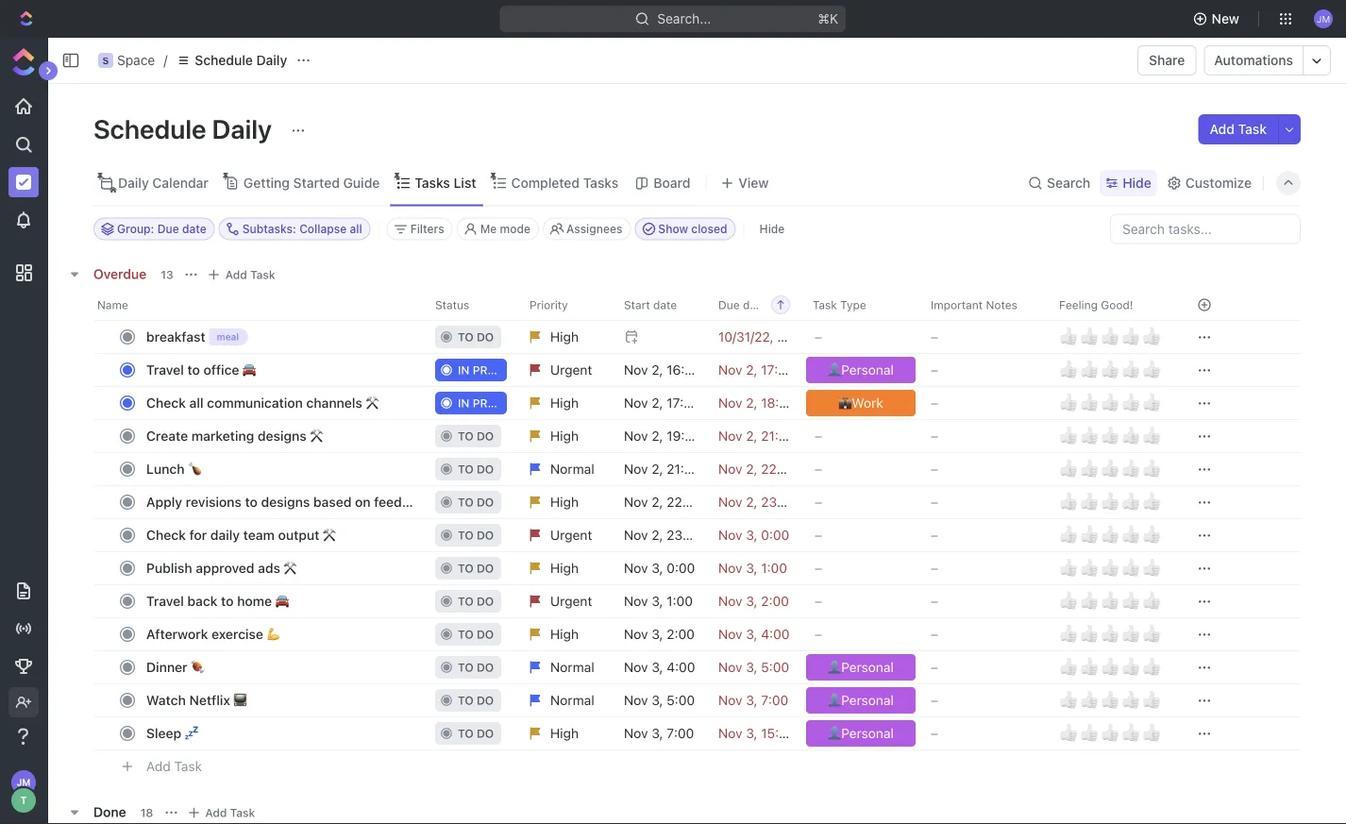 Task type: locate. For each thing, give the bounding box(es) containing it.
designs down lunch 🍗 link
[[261, 494, 310, 509]]

1 normal from the top
[[550, 461, 595, 476]]

marketing
[[191, 428, 254, 443]]

1 vertical spatial due
[[719, 298, 740, 311]]

hide
[[1123, 175, 1152, 191], [760, 222, 785, 236]]

channels
[[306, 395, 362, 410]]

6 to do button from the top
[[424, 551, 518, 585]]

view button
[[714, 170, 776, 196]]

to do for sleep 💤
[[458, 727, 494, 740]]

do for lunch 🍗
[[477, 462, 494, 475]]

4 high button from the top
[[518, 485, 613, 519]]

to do for watch netflix 📺
[[458, 694, 494, 707]]

👍 👍 👍 👍 👍 for afterwork exercise 💪
[[1059, 622, 1161, 644]]

0 vertical spatial in progress
[[458, 363, 534, 376]]

3 high from the top
[[550, 428, 579, 443]]

1 vertical spatial in
[[458, 396, 470, 409]]

high button for sleep 💤
[[518, 716, 613, 750]]

1 vertical spatial normal
[[550, 659, 595, 675]]

8 to do from the top
[[458, 627, 494, 641]]

1 vertical spatial travel
[[146, 593, 184, 609]]

👤personal for sleep 💤
[[828, 725, 894, 741]]

1 14 from the top
[[28, 208, 40, 220]]

11 to do button from the top
[[424, 716, 518, 750]]

5 – button from the top
[[920, 452, 1048, 486]]

check all communication channels ⚒️
[[146, 395, 379, 410]]

0 horizontal spatial jm
[[17, 777, 31, 788]]

3 urgent from the top
[[550, 593, 592, 609]]

schedule daily link
[[171, 49, 292, 72]]

to do for lunch 🍗
[[458, 462, 494, 475]]

⚒️ right supervisor
[[538, 494, 551, 509]]

👍 👍 👍 👍 👍 for publish approved ads ⚒️
[[1059, 556, 1161, 578]]

1 vertical spatial urgent
[[550, 527, 592, 542]]

0 vertical spatial check
[[146, 395, 186, 410]]

7 – button from the top
[[920, 518, 1048, 552]]

0 vertical spatial 🚘
[[243, 362, 256, 377]]

⚒️ down channels
[[310, 428, 323, 443]]

13 – button from the top
[[920, 716, 1048, 750]]

2 do from the top
[[477, 429, 494, 442]]

in for high
[[458, 396, 470, 409]]

daily inside daily calendar link
[[118, 175, 149, 191]]

5 to do button from the top
[[424, 518, 518, 552]]

sleep 💤 link
[[142, 720, 420, 747]]

date
[[182, 222, 207, 236], [653, 298, 677, 311], [743, 298, 767, 311]]

task type button
[[802, 289, 920, 320]]

schedule daily right the /
[[195, 52, 287, 68]]

afterwork exercise 💪 link
[[142, 620, 420, 648]]

to do button for publish approved ads ⚒️
[[424, 551, 518, 585]]

5 – button from the top
[[803, 518, 920, 552]]

output
[[278, 527, 319, 542]]

in progress button for urgent
[[424, 353, 534, 387]]

afterwork
[[146, 626, 208, 642]]

1 vertical spatial designs
[[261, 494, 310, 509]]

1 vertical spatial all
[[189, 395, 204, 410]]

search
[[1047, 175, 1091, 191]]

3 urgent button from the top
[[518, 584, 613, 618]]

6 high button from the top
[[518, 617, 613, 651]]

9 – button from the top
[[920, 584, 1048, 618]]

1 travel from the top
[[146, 362, 184, 377]]

1 vertical spatial jm
[[17, 777, 31, 788]]

task left type
[[813, 298, 837, 311]]

start date
[[624, 298, 677, 311]]

2 tasks from the left
[[583, 175, 619, 191]]

2 urgent from the top
[[550, 527, 592, 542]]

5 do from the top
[[477, 528, 494, 542]]

2 vertical spatial normal
[[550, 692, 595, 708]]

2 to do from the top
[[458, 429, 494, 442]]

travel to office 🚘 link
[[142, 356, 420, 383]]

1 in progress button from the top
[[424, 353, 534, 387]]

to for dinner 🍖
[[458, 660, 474, 674]]

–
[[815, 329, 822, 344], [931, 329, 939, 344], [931, 362, 939, 377], [931, 395, 939, 410], [815, 428, 822, 443], [931, 428, 939, 443], [815, 461, 822, 476], [931, 461, 939, 476], [815, 494, 822, 509], [931, 494, 939, 509], [815, 527, 822, 542], [931, 527, 939, 542], [815, 560, 822, 576], [931, 560, 939, 576], [815, 593, 822, 609], [931, 593, 939, 609], [815, 626, 822, 642], [931, 626, 939, 642], [931, 659, 939, 675], [931, 692, 939, 708], [931, 725, 939, 741]]

– button for sleep 💤
[[920, 716, 1048, 750]]

2 vertical spatial daily
[[118, 175, 149, 191]]

0 vertical spatial designs
[[258, 428, 307, 443]]

task up name dropdown button
[[250, 268, 275, 281]]

– button for create marketing designs ⚒️
[[920, 419, 1048, 453]]

3 to do from the top
[[458, 462, 494, 475]]

to do button for apply revisions to designs based on feedback from supervisor ⚒️
[[424, 485, 518, 519]]

3 to do button from the top
[[424, 452, 518, 486]]

3 normal from the top
[[550, 692, 595, 708]]

all inside "link"
[[189, 395, 204, 410]]

1 👤personal button from the top
[[803, 353, 920, 387]]

👤personal for travel to office 🚘
[[828, 362, 894, 377]]

⚒️ inside "link"
[[366, 395, 379, 410]]

4 👍 👍 👍 👍 👍 from the top
[[1059, 423, 1161, 446]]

to for publish approved ads ⚒️
[[458, 561, 474, 575]]

date right start
[[653, 298, 677, 311]]

1 in progress from the top
[[458, 363, 534, 376]]

1 vertical spatial check
[[146, 527, 186, 542]]

task inside task type dropdown button
[[813, 298, 837, 311]]

1 high from the top
[[550, 329, 579, 344]]

2 to do button from the top
[[424, 419, 518, 453]]

🚘 right office
[[243, 362, 256, 377]]

in
[[458, 363, 470, 376], [458, 396, 470, 409]]

check up create
[[146, 395, 186, 410]]

6 do from the top
[[477, 561, 494, 575]]

3 normal button from the top
[[518, 683, 613, 717]]

👤personal for dinner 🍖
[[828, 659, 894, 675]]

0 vertical spatial daily
[[256, 52, 287, 68]]

1 👤personal from the top
[[828, 362, 894, 377]]

hide right the search
[[1123, 175, 1152, 191]]

0 vertical spatial 14
[[28, 208, 40, 220]]

4 do from the top
[[477, 495, 494, 508]]

priority button
[[518, 289, 613, 320]]

1 high button from the top
[[518, 320, 613, 354]]

2 high from the top
[[550, 395, 579, 410]]

12 – button from the top
[[920, 683, 1048, 717]]

date down the calendar
[[182, 222, 207, 236]]

10 👍 👍 👍 👍 👍 from the top
[[1059, 622, 1161, 644]]

getting
[[244, 175, 290, 191]]

1 vertical spatial in progress
[[458, 396, 534, 409]]

do for apply revisions to designs based on feedback from supervisor ⚒️
[[477, 495, 494, 508]]

travel for travel to office 🚘
[[146, 362, 184, 377]]

high for sleep 💤
[[550, 725, 579, 741]]

travel
[[146, 362, 184, 377], [146, 593, 184, 609]]

– button for publish approved ads ⚒️
[[803, 551, 920, 585]]

– button for apply revisions to designs based on feedback from supervisor ⚒️
[[803, 485, 920, 519]]

start
[[624, 298, 650, 311]]

hide button
[[752, 218, 793, 240]]

normal button for lunch 🍗
[[518, 452, 613, 486]]

1 vertical spatial hide
[[760, 222, 785, 236]]

to
[[458, 330, 474, 343], [187, 362, 200, 377], [458, 429, 474, 442], [458, 462, 474, 475], [245, 494, 258, 509], [458, 495, 474, 508], [458, 528, 474, 542], [458, 561, 474, 575], [221, 593, 234, 609], [458, 594, 474, 608], [458, 627, 474, 641], [458, 660, 474, 674], [458, 694, 474, 707], [458, 727, 474, 740]]

designs down check all communication channels ⚒️ "link"
[[258, 428, 307, 443]]

4 👤personal button from the top
[[803, 716, 920, 750]]

0 vertical spatial urgent button
[[518, 353, 613, 387]]

8 – button from the top
[[920, 551, 1048, 585]]

5 high button from the top
[[518, 551, 613, 585]]

0 vertical spatial due
[[157, 222, 179, 236]]

0 horizontal spatial 🚘
[[243, 362, 256, 377]]

to do
[[458, 330, 494, 343], [458, 429, 494, 442], [458, 462, 494, 475], [458, 495, 494, 508], [458, 528, 494, 542], [458, 561, 494, 575], [458, 594, 494, 608], [458, 627, 494, 641], [458, 660, 494, 674], [458, 694, 494, 707], [458, 727, 494, 740]]

🚘
[[243, 362, 256, 377], [276, 593, 289, 609]]

4 to do button from the top
[[424, 485, 518, 519]]

1 progress from the top
[[473, 363, 534, 376]]

1 do from the top
[[477, 330, 494, 343]]

4 – button from the top
[[920, 419, 1048, 453]]

8 to do button from the top
[[424, 617, 518, 651]]

do
[[477, 330, 494, 343], [477, 429, 494, 442], [477, 462, 494, 475], [477, 495, 494, 508], [477, 528, 494, 542], [477, 561, 494, 575], [477, 594, 494, 608], [477, 627, 494, 641], [477, 660, 494, 674], [477, 694, 494, 707], [477, 727, 494, 740]]

10 – button from the top
[[920, 617, 1048, 651]]

urgent for 🚘
[[550, 593, 592, 609]]

1 horizontal spatial jm
[[1317, 13, 1331, 24]]

– button for afterwork exercise 💪
[[803, 617, 920, 651]]

to do for check for daily team output ⚒️
[[458, 528, 494, 542]]

1 horizontal spatial date
[[653, 298, 677, 311]]

2 high button from the top
[[518, 386, 613, 420]]

👤personal button for watch netflix 📺
[[803, 683, 920, 717]]

1 tasks from the left
[[415, 175, 450, 191]]

2 👤personal from the top
[[828, 659, 894, 675]]

date for due date
[[743, 298, 767, 311]]

due right the start date dropdown button
[[719, 298, 740, 311]]

on
[[355, 494, 371, 509]]

in progress
[[458, 363, 534, 376], [458, 396, 534, 409]]

3 high button from the top
[[518, 419, 613, 453]]

to do button for sleep 💤
[[424, 716, 518, 750]]

2 normal button from the top
[[518, 650, 613, 684]]

11 👍 👍 👍 👍 👍 from the top
[[1059, 655, 1161, 677]]

to do for dinner 🍖
[[458, 660, 494, 674]]

5 👍 👍 👍 👍 👍 from the top
[[1059, 457, 1161, 479]]

7 high from the top
[[550, 725, 579, 741]]

tasks left list at the left of page
[[415, 175, 450, 191]]

3 – button from the top
[[920, 386, 1048, 420]]

due right group:
[[157, 222, 179, 236]]

show
[[658, 222, 688, 236]]

9 👍 👍 👍 👍 👍 from the top
[[1059, 589, 1161, 611]]

high button
[[518, 320, 613, 354], [518, 386, 613, 420], [518, 419, 613, 453], [518, 485, 613, 519], [518, 551, 613, 585], [518, 617, 613, 651], [518, 716, 613, 750]]

1 horizontal spatial tasks
[[583, 175, 619, 191]]

2 check from the top
[[146, 527, 186, 542]]

7 to do from the top
[[458, 594, 494, 608]]

3 👤personal from the top
[[828, 692, 894, 708]]

11 – button from the top
[[920, 650, 1048, 684]]

create marketing designs ⚒️ link
[[142, 422, 420, 449]]

0 vertical spatial schedule daily
[[195, 52, 287, 68]]

⌘k
[[818, 11, 839, 26]]

in progress for urgent
[[458, 363, 534, 376]]

1 vertical spatial progress
[[473, 396, 534, 409]]

– button
[[920, 320, 1048, 354], [920, 353, 1048, 387], [920, 386, 1048, 420], [920, 419, 1048, 453], [920, 452, 1048, 486], [920, 485, 1048, 519], [920, 518, 1048, 552], [920, 551, 1048, 585], [920, 584, 1048, 618], [920, 617, 1048, 651], [920, 650, 1048, 684], [920, 683, 1048, 717], [920, 716, 1048, 750]]

normal for dinner 🍖
[[550, 659, 595, 675]]

date inside due date dropdown button
[[743, 298, 767, 311]]

start date button
[[613, 289, 707, 320]]

name
[[97, 298, 128, 311]]

2 in from the top
[[458, 396, 470, 409]]

schedule up daily calendar link
[[93, 113, 206, 144]]

to for watch netflix 📺
[[458, 694, 474, 707]]

0 vertical spatial urgent
[[550, 362, 592, 377]]

jm button
[[1309, 4, 1339, 34]]

important notes
[[931, 298, 1018, 311]]

1 vertical spatial 🚘
[[276, 593, 289, 609]]

👍 👍 👍 👍 👍
[[1059, 324, 1161, 347], [1059, 357, 1161, 380], [1059, 390, 1161, 413], [1059, 423, 1161, 446], [1059, 457, 1161, 479], [1059, 490, 1161, 512], [1059, 523, 1161, 545], [1059, 556, 1161, 578], [1059, 589, 1161, 611], [1059, 622, 1161, 644], [1059, 655, 1161, 677], [1059, 688, 1161, 710], [1059, 721, 1161, 743]]

daily inside "schedule daily" link
[[256, 52, 287, 68]]

0 horizontal spatial tasks
[[415, 175, 450, 191]]

to for travel back to home 🚘
[[458, 594, 474, 608]]

started
[[293, 175, 340, 191]]

all
[[350, 222, 362, 236], [189, 395, 204, 410]]

1 in from the top
[[458, 363, 470, 376]]

10 to do button from the top
[[424, 683, 518, 717]]

1 check from the top
[[146, 395, 186, 410]]

add up customize
[[1210, 121, 1235, 137]]

👤personal
[[828, 362, 894, 377], [828, 659, 894, 675], [828, 692, 894, 708], [828, 725, 894, 741]]

4 to do from the top
[[458, 495, 494, 508]]

based
[[313, 494, 352, 509]]

travel down publish on the left
[[146, 593, 184, 609]]

do for create marketing designs ⚒️
[[477, 429, 494, 442]]

3 do from the top
[[477, 462, 494, 475]]

1 horizontal spatial all
[[350, 222, 362, 236]]

tasks up assignees
[[583, 175, 619, 191]]

overdue
[[93, 266, 147, 281]]

jm inside dropdown button
[[1317, 13, 1331, 24]]

6 👍 👍 👍 👍 👍 from the top
[[1059, 490, 1161, 512]]

do for watch netflix 📺
[[477, 694, 494, 707]]

2 horizontal spatial date
[[743, 298, 767, 311]]

daily
[[256, 52, 287, 68], [212, 113, 272, 144], [118, 175, 149, 191]]

👍 👍 👍 👍 👍 for lunch 🍗
[[1059, 457, 1161, 479]]

3 – button from the top
[[803, 452, 920, 486]]

1 horizontal spatial hide
[[1123, 175, 1152, 191]]

6 to do from the top
[[458, 561, 494, 575]]

1 urgent button from the top
[[518, 353, 613, 387]]

2 in progress button from the top
[[424, 386, 534, 420]]

travel for travel back to home 🚘
[[146, 593, 184, 609]]

👍 👍 👍 👍 👍 for apply revisions to designs based on feedback from supervisor ⚒️
[[1059, 490, 1161, 512]]

0 vertical spatial progress
[[473, 363, 534, 376]]

1 to do button from the top
[[424, 320, 518, 354]]

/
[[164, 52, 167, 68]]

add task button
[[1199, 114, 1278, 144], [203, 263, 283, 286], [138, 755, 210, 778], [183, 801, 263, 824]]

back
[[187, 593, 218, 609]]

1 – button from the top
[[920, 320, 1048, 354]]

jm t
[[17, 777, 31, 807]]

set value for feeling good! custom field element
[[1059, 324, 1080, 347], [1080, 324, 1101, 347], [1101, 324, 1122, 347], [1122, 324, 1143, 347], [1143, 324, 1163, 347], [1059, 357, 1080, 380], [1080, 357, 1101, 380], [1101, 357, 1122, 380], [1122, 357, 1143, 380], [1143, 357, 1163, 380], [1059, 390, 1080, 413], [1080, 390, 1101, 413], [1101, 390, 1122, 413], [1122, 390, 1143, 413], [1143, 390, 1163, 413], [1059, 423, 1080, 446], [1080, 423, 1101, 446], [1101, 423, 1122, 446], [1122, 423, 1143, 446], [1143, 423, 1163, 446], [1059, 457, 1080, 479], [1080, 457, 1101, 479], [1101, 457, 1122, 479], [1122, 457, 1143, 479], [1143, 457, 1163, 479], [1059, 490, 1080, 512], [1080, 490, 1101, 512], [1101, 490, 1122, 512], [1122, 490, 1143, 512], [1143, 490, 1163, 512], [1059, 523, 1080, 545], [1080, 523, 1101, 545], [1101, 523, 1122, 545], [1122, 523, 1143, 545], [1143, 523, 1163, 545], [1059, 556, 1080, 578], [1080, 556, 1101, 578], [1101, 556, 1122, 578], [1122, 556, 1143, 578], [1143, 556, 1163, 578], [1059, 589, 1080, 611], [1080, 589, 1101, 611], [1101, 589, 1122, 611], [1122, 589, 1143, 611], [1143, 589, 1163, 611], [1059, 622, 1080, 644], [1080, 622, 1101, 644], [1101, 622, 1122, 644], [1122, 622, 1143, 644], [1143, 622, 1163, 644], [1059, 655, 1080, 677], [1080, 655, 1101, 677], [1101, 655, 1122, 677], [1122, 655, 1143, 677], [1143, 655, 1163, 677], [1059, 688, 1080, 711], [1080, 688, 1101, 711], [1101, 688, 1122, 711], [1122, 688, 1143, 711], [1143, 688, 1163, 711], [1059, 721, 1080, 744], [1080, 721, 1101, 744], [1101, 721, 1122, 744], [1122, 721, 1143, 744], [1143, 721, 1163, 744]]

all right collapse
[[350, 222, 362, 236]]

7 👍 👍 👍 👍 👍 from the top
[[1059, 523, 1161, 545]]

to for create marketing designs ⚒️
[[458, 429, 474, 442]]

hide down view
[[760, 222, 785, 236]]

7 – button from the top
[[803, 584, 920, 618]]

1 normal button from the top
[[518, 452, 613, 486]]

to do for afterwork exercise 💪
[[458, 627, 494, 641]]

to do button for travel back to home 🚘
[[424, 584, 518, 618]]

2 👍 👍 👍 👍 👍 from the top
[[1059, 357, 1161, 380]]

to do for publish approved ads ⚒️
[[458, 561, 494, 575]]

🚘 right home
[[276, 593, 289, 609]]

13 👍 👍 👍 👍 👍 from the top
[[1059, 721, 1161, 743]]

0 vertical spatial travel
[[146, 362, 184, 377]]

to do button for dinner 🍖
[[424, 650, 518, 684]]

👍 👍 👍 👍 👍 for watch netflix 📺
[[1059, 688, 1161, 710]]

high for afterwork exercise 💪
[[550, 626, 579, 642]]

4 – button from the top
[[803, 485, 920, 519]]

– button for dinner 🍖
[[920, 650, 1048, 684]]

add task up name dropdown button
[[225, 268, 275, 281]]

9 to do button from the top
[[424, 650, 518, 684]]

8 do from the top
[[477, 627, 494, 641]]

all down 'travel to office 🚘'
[[189, 395, 204, 410]]

0 vertical spatial hide
[[1123, 175, 1152, 191]]

apply
[[146, 494, 182, 509]]

date inside the start date dropdown button
[[653, 298, 677, 311]]

2 vertical spatial urgent button
[[518, 584, 613, 618]]

7 high button from the top
[[518, 716, 613, 750]]

0 vertical spatial normal
[[550, 461, 595, 476]]

2 in progress from the top
[[458, 396, 534, 409]]

urgent button
[[518, 353, 613, 387], [518, 518, 613, 552], [518, 584, 613, 618]]

getting started guide link
[[240, 170, 380, 196]]

add task down sleep 💤
[[146, 758, 202, 774]]

important notes button
[[920, 289, 1048, 320]]

task
[[1238, 121, 1267, 137], [250, 268, 275, 281], [813, 298, 837, 311], [174, 758, 202, 774], [230, 806, 255, 819]]

– button
[[803, 320, 920, 354], [803, 419, 920, 453], [803, 452, 920, 486], [803, 485, 920, 519], [803, 518, 920, 552], [803, 551, 920, 585], [803, 584, 920, 618], [803, 617, 920, 651]]

to do for apply revisions to designs based on feedback from supervisor ⚒️
[[458, 495, 494, 508]]

🍗
[[188, 461, 201, 476]]

0 vertical spatial in
[[458, 363, 470, 376]]

s space /
[[103, 52, 167, 68]]

0 horizontal spatial hide
[[760, 222, 785, 236]]

0 horizontal spatial all
[[189, 395, 204, 410]]

publish
[[146, 560, 192, 576]]

check inside "link"
[[146, 395, 186, 410]]

5 high from the top
[[550, 560, 579, 576]]

in for urgent
[[458, 363, 470, 376]]

high button for check all communication channels ⚒️
[[518, 386, 613, 420]]

assignees button
[[543, 218, 631, 240]]

schedule right the /
[[195, 52, 253, 68]]

9 to do from the top
[[458, 660, 494, 674]]

3 👍 👍 👍 👍 👍 from the top
[[1059, 390, 1161, 413]]

2 normal from the top
[[550, 659, 595, 675]]

12 👍 👍 👍 👍 👍 from the top
[[1059, 688, 1161, 710]]

1 vertical spatial urgent button
[[518, 518, 613, 552]]

1 horizontal spatial due
[[719, 298, 740, 311]]

0 vertical spatial jm
[[1317, 13, 1331, 24]]

do for dinner 🍖
[[477, 660, 494, 674]]

travel down breakfast
[[146, 362, 184, 377]]

0 horizontal spatial date
[[182, 222, 207, 236]]

date down hide button
[[743, 298, 767, 311]]

1 horizontal spatial 🚘
[[276, 593, 289, 609]]

8 – button from the top
[[803, 617, 920, 651]]

💤
[[185, 725, 198, 741]]

progress
[[473, 363, 534, 376], [473, 396, 534, 409]]

⚒️ right channels
[[366, 395, 379, 410]]

⚒️ right output in the left bottom of the page
[[323, 527, 336, 542]]

2 travel from the top
[[146, 593, 184, 609]]

👍 👍 👍 👍 👍 for check for daily team output ⚒️
[[1059, 523, 1161, 545]]

Search tasks... text field
[[1111, 215, 1300, 243]]

9 do from the top
[[477, 660, 494, 674]]

do for check for daily team output ⚒️
[[477, 528, 494, 542]]

1 vertical spatial 14
[[28, 239, 40, 251]]

jm
[[1317, 13, 1331, 24], [17, 777, 31, 788]]

home
[[237, 593, 272, 609]]

high button for afterwork exercise 💪
[[518, 617, 613, 651]]

normal button for dinner 🍖
[[518, 650, 613, 684]]

7 to do button from the top
[[424, 584, 518, 618]]

2 vertical spatial urgent
[[550, 593, 592, 609]]

– button for check for daily team output ⚒️
[[803, 518, 920, 552]]

normal for lunch 🍗
[[550, 461, 595, 476]]

schedule daily up the calendar
[[93, 113, 278, 144]]

– button for create marketing designs ⚒️
[[803, 419, 920, 453]]

ads
[[258, 560, 280, 576]]

2 – button from the top
[[920, 353, 1048, 387]]

11 to do from the top
[[458, 727, 494, 740]]

check left for
[[146, 527, 186, 542]]

👍 👍 👍 👍 👍 for create marketing designs ⚒️
[[1059, 423, 1161, 446]]

meal button
[[209, 327, 252, 349]]

search...
[[658, 11, 711, 26]]



Task type: describe. For each thing, give the bounding box(es) containing it.
task down 'sleep 💤' link
[[230, 806, 255, 819]]

feeling
[[1059, 298, 1098, 311]]

lunch 🍗 link
[[142, 455, 420, 483]]

space
[[117, 52, 155, 68]]

progress for high
[[473, 396, 534, 409]]

💼work
[[839, 395, 884, 410]]

new
[[1212, 11, 1240, 26]]

– button for travel to office 🚘
[[920, 353, 1048, 387]]

to for apply revisions to designs based on feedback from supervisor ⚒️
[[458, 495, 474, 508]]

2 14 from the top
[[28, 239, 40, 251]]

add task right 18
[[205, 806, 255, 819]]

share button
[[1138, 45, 1197, 76]]

high for create marketing designs ⚒️
[[550, 428, 579, 443]]

to do button for watch netflix 📺
[[424, 683, 518, 717]]

📺
[[234, 692, 247, 708]]

approved
[[196, 560, 254, 576]]

to do button for check for daily team output ⚒️
[[424, 518, 518, 552]]

me
[[480, 222, 497, 236]]

office
[[204, 362, 239, 377]]

feeling good!
[[1059, 298, 1134, 311]]

👍 👍 👍 👍 👍 for travel to office 🚘
[[1059, 357, 1161, 380]]

do for afterwork exercise 💪
[[477, 627, 494, 641]]

👤personal button for travel to office 🚘
[[803, 353, 920, 387]]

hide inside button
[[760, 222, 785, 236]]

meal
[[217, 331, 239, 342]]

– button for travel back to home 🚘
[[920, 584, 1048, 618]]

for
[[189, 527, 207, 542]]

publish approved ads ⚒️
[[146, 560, 297, 576]]

1 to do from the top
[[458, 330, 494, 343]]

t
[[20, 795, 27, 807]]

add task button down sleep 💤
[[138, 755, 210, 778]]

share
[[1149, 52, 1185, 68]]

add task up customize
[[1210, 121, 1267, 137]]

group:
[[117, 222, 154, 236]]

assignees
[[567, 222, 623, 236]]

⚒️ right ads
[[284, 560, 297, 576]]

collapse
[[299, 222, 347, 236]]

due date button
[[707, 289, 802, 320]]

👤personal button for sleep 💤
[[803, 716, 920, 750]]

urgent for output
[[550, 527, 592, 542]]

– button for check for daily team output ⚒️
[[920, 518, 1048, 552]]

task down 💤
[[174, 758, 202, 774]]

guide
[[343, 175, 380, 191]]

add task button up name dropdown button
[[203, 263, 283, 286]]

automations button
[[1205, 46, 1303, 75]]

exercise
[[212, 626, 263, 642]]

💪
[[267, 626, 280, 642]]

add down sleep
[[146, 758, 171, 774]]

show closed button
[[635, 218, 736, 240]]

breakfast
[[146, 329, 205, 344]]

high button for apply revisions to designs based on feedback from supervisor ⚒️
[[518, 485, 613, 519]]

dinner
[[146, 659, 188, 675]]

new button
[[1186, 4, 1251, 34]]

high button for create marketing designs ⚒️
[[518, 419, 613, 453]]

travel back to home 🚘
[[146, 593, 289, 609]]

filters button
[[387, 218, 453, 240]]

urgent button for 🚘
[[518, 584, 613, 618]]

high for apply revisions to designs based on feedback from supervisor ⚒️
[[550, 494, 579, 509]]

daily
[[210, 527, 240, 542]]

me mode
[[480, 222, 531, 236]]

status
[[435, 298, 470, 311]]

due date
[[719, 298, 767, 311]]

feeling good! button
[[1048, 289, 1175, 320]]

show closed
[[658, 222, 728, 236]]

1 👍 👍 👍 👍 👍 from the top
[[1059, 324, 1161, 347]]

lunch
[[146, 461, 185, 476]]

to do for travel back to home 🚘
[[458, 594, 494, 608]]

closed
[[691, 222, 728, 236]]

1 vertical spatial schedule
[[93, 113, 206, 144]]

13
[[161, 268, 173, 281]]

to do button for create marketing designs ⚒️
[[424, 419, 518, 453]]

to do button for afterwork exercise 💪
[[424, 617, 518, 651]]

👍 👍 👍 👍 👍 for check all communication channels ⚒️
[[1059, 390, 1161, 413]]

to do button for lunch 🍗
[[424, 452, 518, 486]]

1 vertical spatial schedule daily
[[93, 113, 278, 144]]

check all communication channels ⚒️ link
[[142, 389, 420, 416]]

apply revisions to designs based on feedback from supervisor ⚒️
[[146, 494, 551, 509]]

to do for create marketing designs ⚒️
[[458, 429, 494, 442]]

to for sleep 💤
[[458, 727, 474, 740]]

jm for jm
[[1317, 13, 1331, 24]]

check for daily team output ⚒️
[[146, 527, 336, 542]]

jm for jm t
[[17, 777, 31, 788]]

tasks list link
[[411, 170, 476, 196]]

1 urgent from the top
[[550, 362, 592, 377]]

– button for watch netflix 📺
[[920, 683, 1048, 717]]

search button
[[1023, 170, 1096, 196]]

sleep 💤
[[146, 725, 198, 741]]

add up name dropdown button
[[225, 268, 247, 281]]

high button for publish approved ads ⚒️
[[518, 551, 613, 585]]

add task button right 18
[[183, 801, 263, 824]]

done
[[93, 804, 126, 820]]

automations
[[1215, 52, 1294, 68]]

0 vertical spatial all
[[350, 222, 362, 236]]

calendar
[[152, 175, 209, 191]]

hide inside dropdown button
[[1123, 175, 1152, 191]]

add task button up customize
[[1199, 114, 1278, 144]]

0 horizontal spatial due
[[157, 222, 179, 236]]

👤personal button for dinner 🍖
[[803, 650, 920, 684]]

customize
[[1186, 175, 1252, 191]]

date for start date
[[653, 298, 677, 311]]

from
[[436, 494, 465, 509]]

hide button
[[1100, 170, 1157, 196]]

👍 👍 👍 👍 👍 for sleep 💤
[[1059, 721, 1161, 743]]

in progress button for high
[[424, 386, 534, 420]]

publish approved ads ⚒️ link
[[142, 554, 420, 582]]

check for daily team output ⚒️ link
[[142, 521, 420, 549]]

mode
[[500, 222, 531, 236]]

task type
[[813, 298, 867, 311]]

👍 👍 👍 👍 👍 for dinner 🍖
[[1059, 655, 1161, 677]]

do for publish approved ads ⚒️
[[477, 561, 494, 575]]

do for travel back to home 🚘
[[477, 594, 494, 608]]

to for afterwork exercise 💪
[[458, 627, 474, 641]]

sleep
[[146, 725, 181, 741]]

– button for afterwork exercise 💪
[[920, 617, 1048, 651]]

completed
[[511, 175, 580, 191]]

progress for urgent
[[473, 363, 534, 376]]

to for lunch 🍗
[[458, 462, 474, 475]]

add right 18
[[205, 806, 227, 819]]

notes
[[986, 298, 1018, 311]]

0 vertical spatial schedule
[[195, 52, 253, 68]]

watch netflix 📺 link
[[142, 686, 420, 714]]

getting started guide
[[244, 175, 380, 191]]

type
[[841, 298, 867, 311]]

urgent button for output
[[518, 518, 613, 552]]

– button for publish approved ads ⚒️
[[920, 551, 1048, 585]]

daily calendar link
[[114, 170, 209, 196]]

schedule daily inside "schedule daily" link
[[195, 52, 287, 68]]

subtasks: collapse all
[[242, 222, 362, 236]]

normal button for watch netflix 📺
[[518, 683, 613, 717]]

– button for check all communication channels ⚒️
[[920, 386, 1048, 420]]

1 – button from the top
[[803, 320, 920, 354]]

communication
[[207, 395, 303, 410]]

watch
[[146, 692, 186, 708]]

– button for apply revisions to designs based on feedback from supervisor ⚒️
[[920, 485, 1048, 519]]

space, , element
[[98, 53, 113, 68]]

normal for watch netflix 📺
[[550, 692, 595, 708]]

high for publish approved ads ⚒️
[[550, 560, 579, 576]]

check for check all communication channels ⚒️
[[146, 395, 186, 410]]

– button for lunch 🍗
[[920, 452, 1048, 486]]

s
[[103, 55, 109, 66]]

completed tasks
[[511, 175, 619, 191]]

– button for lunch 🍗
[[803, 452, 920, 486]]

watch netflix 📺
[[146, 692, 247, 708]]

afterwork exercise 💪
[[146, 626, 280, 642]]

to for check for daily team output ⚒️
[[458, 528, 474, 542]]

check for check for daily team output ⚒️
[[146, 527, 186, 542]]

customize button
[[1161, 170, 1258, 196]]

– button for travel back to home 🚘
[[803, 584, 920, 618]]

team
[[243, 527, 275, 542]]

subtasks:
[[242, 222, 296, 236]]

status button
[[424, 289, 518, 320]]

in progress for high
[[458, 396, 534, 409]]

👤personal for watch netflix 📺
[[828, 692, 894, 708]]

group: due date
[[117, 222, 207, 236]]

task up customize
[[1238, 121, 1267, 137]]

👍 👍 👍 👍 👍 for travel back to home 🚘
[[1059, 589, 1161, 611]]

create
[[146, 428, 188, 443]]

important
[[931, 298, 983, 311]]

1 vertical spatial daily
[[212, 113, 272, 144]]

good!
[[1101, 298, 1134, 311]]

due inside due date dropdown button
[[719, 298, 740, 311]]

filters
[[410, 222, 444, 236]]



Task type: vqa. For each thing, say whether or not it's contained in the screenshot.
Name dropdown button to the middle
no



